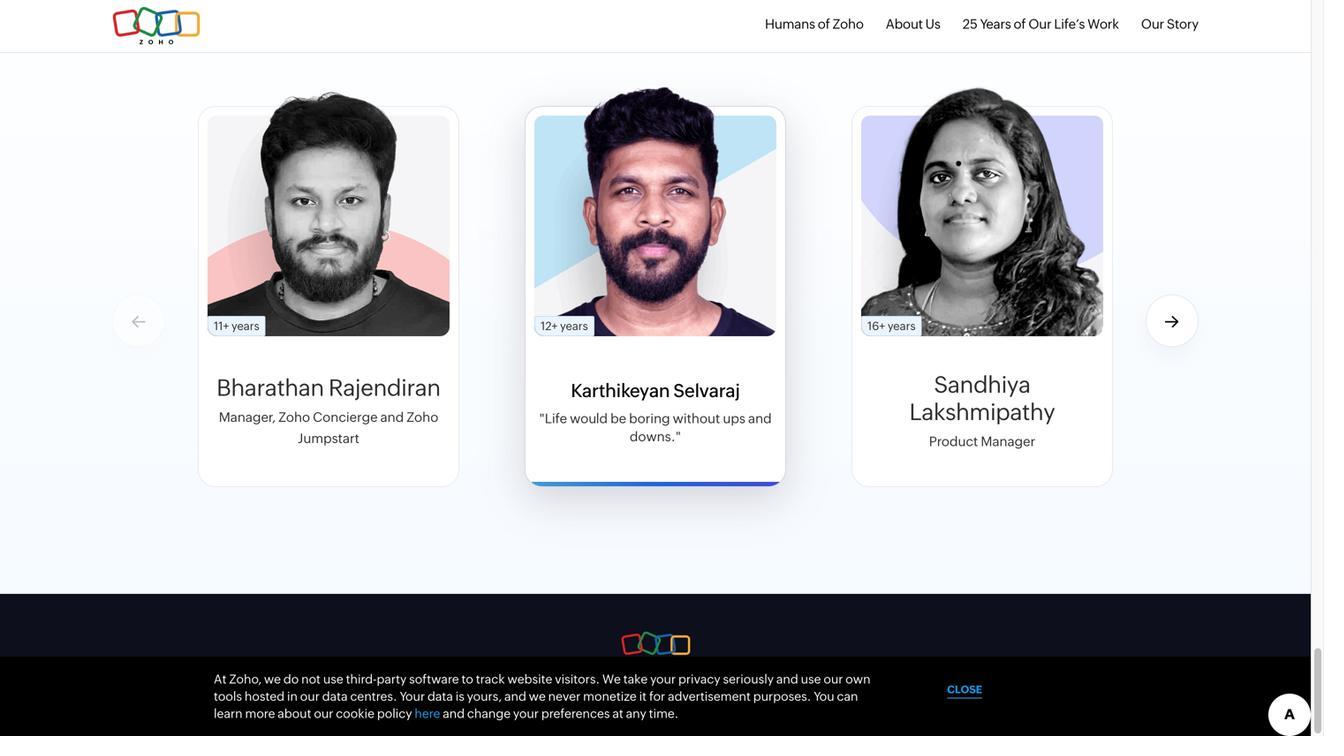 Task type: locate. For each thing, give the bounding box(es) containing it.
and inside "life would be boring without ups and downs."
[[748, 411, 772, 426]]

party
[[377, 672, 407, 687]]

about us link
[[886, 16, 941, 32]]

yours,
[[467, 690, 502, 704]]

here
[[415, 707, 440, 721]]

your up for on the bottom
[[650, 672, 676, 687]]

2 years from the left
[[560, 320, 588, 333]]

we down website
[[529, 690, 546, 704]]

your
[[400, 690, 425, 704]]

purposes.
[[753, 690, 811, 704]]

your
[[650, 672, 676, 687], [513, 707, 539, 721]]

2 horizontal spatial years
[[888, 320, 916, 333]]

here link
[[415, 707, 440, 721]]

at
[[612, 707, 623, 721]]

data down software
[[428, 690, 453, 704]]

1 horizontal spatial of
[[1014, 16, 1026, 32]]

work
[[1088, 16, 1119, 32]]

our
[[824, 672, 843, 687], [300, 690, 320, 704], [314, 707, 333, 721]]

zoho
[[833, 16, 864, 32], [278, 410, 310, 425], [407, 410, 438, 425]]

use
[[323, 672, 343, 687], [801, 672, 821, 687]]

1 horizontal spatial use
[[801, 672, 821, 687]]

website
[[507, 672, 552, 687]]

data up cookie
[[322, 690, 348, 704]]

0 horizontal spatial zoho
[[278, 410, 310, 425]]

0 horizontal spatial of
[[818, 16, 830, 32]]

1 horizontal spatial our
[[1141, 16, 1164, 32]]

advertisement
[[668, 690, 751, 704]]

next button
[[1146, 295, 1199, 348]]

years
[[231, 320, 259, 333], [560, 320, 588, 333], [888, 320, 916, 333]]

1 horizontal spatial your
[[650, 672, 676, 687]]

it
[[639, 690, 647, 704]]

your down 2023
[[513, 707, 539, 721]]

zoho left "about"
[[833, 16, 864, 32]]

1 horizontal spatial years
[[560, 320, 588, 333]]

humans of zoho link
[[765, 16, 864, 32]]

and right ups
[[748, 411, 772, 426]]

in
[[287, 690, 298, 704]]

about us
[[886, 16, 941, 32]]

0 horizontal spatial years
[[231, 320, 259, 333]]

1 our from the left
[[1029, 16, 1052, 32]]

take
[[623, 672, 648, 687]]

rajendiran
[[328, 375, 441, 401]]

25 years of our life's work
[[963, 16, 1119, 32]]

12+ years
[[541, 320, 588, 333]]

our left life's
[[1029, 16, 1052, 32]]

any
[[626, 707, 646, 721]]

lakshmipathy
[[909, 399, 1055, 425]]

3 years from the left
[[888, 320, 916, 333]]

humans
[[765, 16, 815, 32]]

our left story
[[1141, 16, 1164, 32]]

own
[[846, 672, 871, 687]]

of
[[818, 16, 830, 32], [1014, 16, 1026, 32]]

16+
[[867, 320, 885, 333]]

our right about
[[314, 707, 333, 721]]

0 vertical spatial we
[[264, 672, 281, 687]]

our up you
[[824, 672, 843, 687]]

"life would be boring without ups and downs."
[[539, 411, 772, 445]]

zoho down 'rajendiran'
[[407, 410, 438, 425]]

use right not
[[323, 672, 343, 687]]

without
[[673, 411, 720, 426]]

previous button
[[112, 295, 165, 348]]

2 use from the left
[[801, 672, 821, 687]]

of right years
[[1014, 16, 1026, 32]]

years right 16+ on the top right of the page
[[888, 320, 916, 333]]

our
[[1029, 16, 1052, 32], [1141, 16, 1164, 32]]

privacy
[[678, 672, 720, 687]]

1 years from the left
[[231, 320, 259, 333]]

karthikeyan
[[571, 381, 670, 401]]

0 horizontal spatial use
[[323, 672, 343, 687]]

our down not
[[300, 690, 320, 704]]

and down 'rajendiran'
[[380, 410, 404, 425]]

and
[[380, 410, 404, 425], [748, 411, 772, 426], [776, 672, 798, 687], [504, 690, 526, 704], [443, 707, 465, 721]]

1 horizontal spatial we
[[529, 690, 546, 704]]

2 our from the left
[[1141, 16, 1164, 32]]

you
[[814, 690, 834, 704]]

of right humans
[[818, 16, 830, 32]]

software
[[409, 672, 459, 687]]

years right 12+
[[560, 320, 588, 333]]

11+
[[214, 320, 229, 333]]

years right the 11+
[[231, 320, 259, 333]]

sandhiya
[[934, 372, 1031, 398]]

zoho down the bharathan
[[278, 410, 310, 425]]

0 horizontal spatial your
[[513, 707, 539, 721]]

our story link
[[1141, 16, 1199, 32]]

use up you
[[801, 672, 821, 687]]

1 horizontal spatial data
[[428, 690, 453, 704]]

can
[[837, 690, 858, 704]]

0 horizontal spatial our
[[1029, 16, 1052, 32]]

0 horizontal spatial data
[[322, 690, 348, 704]]

to
[[461, 672, 473, 687]]

data
[[322, 690, 348, 704], [428, 690, 453, 704]]

manager,
[[219, 410, 276, 425]]

we left do
[[264, 672, 281, 687]]

here and change your preferences at any time.
[[415, 707, 679, 721]]

2 vertical spatial our
[[314, 707, 333, 721]]

life's
[[1054, 16, 1085, 32]]

we
[[264, 672, 281, 687], [529, 690, 546, 704]]

0 vertical spatial your
[[650, 672, 676, 687]]



Task type: vqa. For each thing, say whether or not it's contained in the screenshot.


Task type: describe. For each thing, give the bounding box(es) containing it.
visitors.
[[555, 672, 600, 687]]

2 of from the left
[[1014, 16, 1026, 32]]

16+ years
[[867, 320, 916, 333]]

karthikeyan selvaraj
[[571, 381, 740, 401]]

humans of zoho
[[765, 16, 864, 32]]

seriously
[[723, 672, 774, 687]]

2 horizontal spatial zoho
[[833, 16, 864, 32]]

selvaraj
[[673, 381, 740, 401]]

25 years of our life's work link
[[963, 16, 1119, 32]]

next
[[1160, 314, 1184, 328]]

and down website
[[504, 690, 526, 704]]

track
[[476, 672, 505, 687]]

tools
[[214, 690, 242, 704]]

our story
[[1141, 16, 1199, 32]]

bharathan rajendiran manager, zoho concierge and zoho jumpstart
[[217, 375, 441, 446]]

11+ years
[[214, 320, 259, 333]]

third-
[[346, 672, 377, 687]]

policy
[[377, 707, 412, 721]]

years
[[980, 16, 1011, 32]]

jumpstart
[[298, 431, 359, 446]]

0 vertical spatial our
[[824, 672, 843, 687]]

change
[[467, 707, 511, 721]]

25
[[963, 16, 978, 32]]

1 use from the left
[[323, 672, 343, 687]]

2 data from the left
[[428, 690, 453, 704]]

0 horizontal spatial we
[[264, 672, 281, 687]]

and inside "bharathan rajendiran manager, zoho concierge and zoho jumpstart"
[[380, 410, 404, 425]]

cookie
[[336, 707, 375, 721]]

at zoho, we do not use third-party software to track website visitors. we take your privacy seriously and use our own tools hosted in our data centres. your data is yours, and we never monetize it for advertisement purposes. you can learn more about our cookie policy
[[214, 672, 871, 721]]

us
[[925, 16, 941, 32]]

1 vertical spatial your
[[513, 707, 539, 721]]

and up the purposes.
[[776, 672, 798, 687]]

manager
[[981, 434, 1035, 449]]

for
[[649, 690, 665, 704]]

product
[[929, 434, 978, 449]]

monetize
[[583, 690, 637, 704]]

years for bharathan rajendiran
[[231, 320, 259, 333]]

"life
[[539, 411, 567, 426]]

more
[[245, 707, 275, 721]]

12+
[[541, 320, 558, 333]]

time.
[[649, 707, 679, 721]]

1 of from the left
[[818, 16, 830, 32]]

do
[[283, 672, 299, 687]]

zoho,
[[229, 672, 262, 687]]

is
[[456, 690, 464, 704]]

ups
[[723, 411, 746, 426]]

boring
[[629, 411, 670, 426]]

1 vertical spatial we
[[529, 690, 546, 704]]

1 horizontal spatial zoho
[[407, 410, 438, 425]]

bharathan
[[217, 375, 324, 401]]

at
[[214, 672, 227, 687]]

close
[[947, 684, 982, 696]]

not
[[301, 672, 321, 687]]

1 data from the left
[[322, 690, 348, 704]]

never
[[548, 690, 581, 704]]

about
[[886, 16, 923, 32]]

be
[[610, 411, 626, 426]]

would
[[570, 411, 608, 426]]

2023
[[504, 682, 535, 697]]

concierge
[[313, 410, 378, 425]]

your inside at zoho, we do not use third-party software to track website visitors. we take your privacy seriously and use our own tools hosted in our data centres. your data is yours, and we never monetize it for advertisement purposes. you can learn more about our cookie policy
[[650, 672, 676, 687]]

centres.
[[350, 690, 397, 704]]

years for karthikeyan selvaraj
[[560, 320, 588, 333]]

we
[[602, 672, 621, 687]]

story
[[1167, 16, 1199, 32]]

years for sandhiya lakshmipathy
[[888, 320, 916, 333]]

preferences
[[541, 707, 610, 721]]

1 vertical spatial our
[[300, 690, 320, 704]]

and down 'is'
[[443, 707, 465, 721]]

previous
[[116, 314, 162, 328]]

about
[[278, 707, 311, 721]]

sandhiya lakshmipathy product manager
[[909, 372, 1055, 449]]

learn
[[214, 707, 243, 721]]

downs."
[[630, 429, 681, 445]]

hosted
[[245, 690, 285, 704]]



